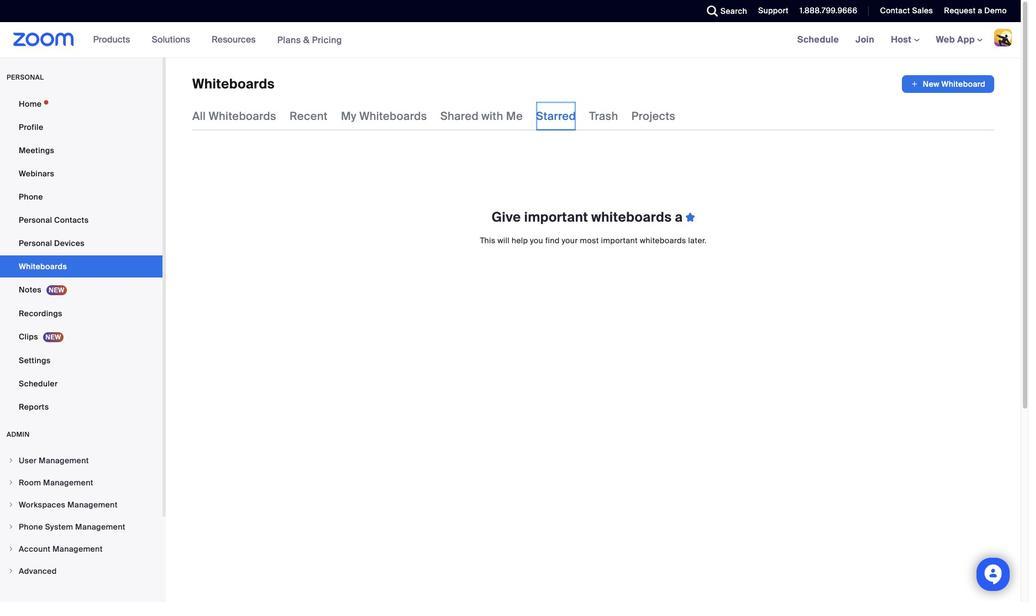 Task type: describe. For each thing, give the bounding box(es) containing it.
advanced menu item
[[0, 561, 163, 582]]

shared
[[441, 109, 479, 123]]

search button
[[699, 0, 751, 22]]

0 horizontal spatial a
[[675, 209, 683, 226]]

phone link
[[0, 186, 163, 208]]

web app
[[937, 34, 976, 45]]

recent
[[290, 109, 328, 123]]

0 vertical spatial a
[[979, 6, 983, 15]]

new whiteboard button
[[903, 75, 995, 93]]

admin
[[7, 430, 30, 439]]

whiteboards application
[[192, 75, 995, 93]]

whiteboards inside personal menu menu
[[19, 262, 67, 272]]

whiteboards inside application
[[192, 75, 275, 92]]

right image for workspaces management
[[8, 502, 14, 508]]

profile picture image
[[995, 29, 1013, 46]]

phone system management menu item
[[0, 517, 163, 538]]

1 vertical spatial whiteboards
[[640, 236, 687, 246]]

this
[[480, 236, 496, 246]]

with
[[482, 109, 504, 123]]

phone for phone system management
[[19, 522, 43, 532]]

find
[[546, 236, 560, 246]]

trash
[[590, 109, 619, 123]]

workspaces management menu item
[[0, 494, 163, 516]]

right image for user management
[[8, 457, 14, 464]]

your
[[562, 236, 578, 246]]

most
[[580, 236, 599, 246]]

schedule
[[798, 34, 840, 45]]

recordings link
[[0, 303, 163, 325]]

whiteboards link
[[0, 256, 163, 278]]

host
[[892, 34, 915, 45]]

whiteboards right all
[[209, 109, 277, 123]]

user management
[[19, 456, 89, 466]]

add image
[[911, 79, 919, 90]]

tabs of all whiteboard page tab list
[[192, 102, 676, 131]]

notes
[[19, 285, 41, 295]]

&
[[303, 34, 310, 46]]

pricing
[[312, 34, 342, 46]]

reports link
[[0, 396, 163, 418]]

zoom logo image
[[13, 33, 74, 46]]

new
[[924, 79, 940, 89]]

settings link
[[0, 350, 163, 372]]

sales
[[913, 6, 934, 15]]

meetings
[[19, 145, 54, 155]]

new whiteboard
[[924, 79, 986, 89]]

management up 'account management' menu item
[[75, 522, 125, 532]]

personal devices link
[[0, 232, 163, 254]]

projects
[[632, 109, 676, 123]]

contact sales
[[881, 6, 934, 15]]

management for user management
[[39, 456, 89, 466]]

personal contacts link
[[0, 209, 163, 231]]

personal menu menu
[[0, 93, 163, 419]]

phone for phone
[[19, 192, 43, 202]]

personal
[[7, 73, 44, 82]]

search
[[721, 6, 748, 16]]

1 vertical spatial important
[[601, 236, 638, 246]]

all whiteboards
[[192, 109, 277, 123]]

this will help you find your most important whiteboards later.
[[480, 236, 707, 246]]

solutions button
[[152, 22, 195, 58]]

join
[[856, 34, 875, 45]]

later.
[[689, 236, 707, 246]]

right image for room management
[[8, 480, 14, 486]]

settings
[[19, 356, 51, 366]]

0 vertical spatial whiteboards
[[592, 209, 672, 226]]

will
[[498, 236, 510, 246]]

shared with me
[[441, 109, 523, 123]]

web app button
[[937, 34, 983, 45]]

room
[[19, 478, 41, 488]]

right image for advanced
[[8, 568, 14, 575]]

support
[[759, 6, 789, 15]]

advanced
[[19, 566, 57, 576]]

workspaces management
[[19, 500, 118, 510]]

management for workspaces management
[[67, 500, 118, 510]]

products
[[93, 34, 130, 45]]

notes link
[[0, 279, 163, 301]]

help
[[512, 236, 528, 246]]

my
[[341, 109, 357, 123]]

personal devices
[[19, 238, 85, 248]]

phone system management
[[19, 522, 125, 532]]

personal for personal devices
[[19, 238, 52, 248]]



Task type: vqa. For each thing, say whether or not it's contained in the screenshot.
The All Whiteboards
yes



Task type: locate. For each thing, give the bounding box(es) containing it.
workspaces
[[19, 500, 65, 510]]

home link
[[0, 93, 163, 115]]

whiteboards
[[592, 209, 672, 226], [640, 236, 687, 246]]

phone
[[19, 192, 43, 202], [19, 522, 43, 532]]

devices
[[54, 238, 85, 248]]

management
[[39, 456, 89, 466], [43, 478, 93, 488], [67, 500, 118, 510], [75, 522, 125, 532], [53, 544, 103, 554]]

2 right image from the top
[[8, 568, 14, 575]]

right image inside user management menu item
[[8, 457, 14, 464]]

clips
[[19, 332, 38, 342]]

scheduler link
[[0, 373, 163, 395]]

recordings
[[19, 309, 62, 319]]

right image left workspaces
[[8, 502, 14, 508]]

1 vertical spatial phone
[[19, 522, 43, 532]]

support link
[[751, 0, 792, 22], [759, 6, 789, 15]]

meetings link
[[0, 139, 163, 162]]

whiteboards up this will help you find your most important whiteboards later.
[[592, 209, 672, 226]]

plans & pricing link
[[277, 34, 342, 46], [277, 34, 342, 46]]

right image left room
[[8, 480, 14, 486]]

1 vertical spatial personal
[[19, 238, 52, 248]]

right image inside phone system management menu item
[[8, 524, 14, 530]]

account management
[[19, 544, 103, 554]]

1 right image from the top
[[8, 457, 14, 464]]

request a demo
[[945, 6, 1008, 15]]

important
[[525, 209, 589, 226], [601, 236, 638, 246]]

whiteboards down personal devices
[[19, 262, 67, 272]]

personal contacts
[[19, 215, 89, 225]]

right image inside room management menu item
[[8, 480, 14, 486]]

right image
[[8, 457, 14, 464], [8, 480, 14, 486], [8, 502, 14, 508], [8, 546, 14, 553]]

reports
[[19, 402, 49, 412]]

0 vertical spatial phone
[[19, 192, 43, 202]]

host button
[[892, 34, 920, 45]]

right image inside advanced menu item
[[8, 568, 14, 575]]

whiteboards
[[192, 75, 275, 92], [209, 109, 277, 123], [360, 109, 427, 123], [19, 262, 67, 272]]

whiteboards right the 'my'
[[360, 109, 427, 123]]

management up the workspaces management
[[43, 478, 93, 488]]

1.888.799.9666 button
[[792, 0, 861, 22], [800, 6, 858, 15]]

management up room management on the bottom of page
[[39, 456, 89, 466]]

management for room management
[[43, 478, 93, 488]]

scheduler
[[19, 379, 58, 389]]

all
[[192, 109, 206, 123]]

product information navigation
[[85, 22, 351, 58]]

right image inside workspaces management menu item
[[8, 502, 14, 508]]

account management menu item
[[0, 539, 163, 560]]

you
[[530, 236, 544, 246]]

contacts
[[54, 215, 89, 225]]

request a demo link
[[937, 0, 1022, 22], [945, 6, 1008, 15]]

profile link
[[0, 116, 163, 138]]

resources button
[[212, 22, 261, 58]]

2 personal from the top
[[19, 238, 52, 248]]

give important whiteboards a
[[492, 209, 687, 226]]

room management
[[19, 478, 93, 488]]

banner containing products
[[0, 22, 1022, 58]]

my whiteboards
[[341, 109, 427, 123]]

phone up account
[[19, 522, 43, 532]]

right image left account
[[8, 546, 14, 553]]

personal for personal contacts
[[19, 215, 52, 225]]

1.888.799.9666
[[800, 6, 858, 15]]

admin menu menu
[[0, 450, 163, 583]]

demo
[[985, 6, 1008, 15]]

1 vertical spatial right image
[[8, 568, 14, 575]]

starred
[[537, 109, 576, 123]]

2 phone from the top
[[19, 522, 43, 532]]

4 right image from the top
[[8, 546, 14, 553]]

1 vertical spatial a
[[675, 209, 683, 226]]

1 right image from the top
[[8, 524, 14, 530]]

right image left system on the left
[[8, 524, 14, 530]]

whiteboard
[[942, 79, 986, 89]]

meetings navigation
[[790, 22, 1022, 58]]

right image for account management
[[8, 546, 14, 553]]

right image left advanced
[[8, 568, 14, 575]]

personal up personal devices
[[19, 215, 52, 225]]

personal inside 'link'
[[19, 215, 52, 225]]

3 right image from the top
[[8, 502, 14, 508]]

webinars
[[19, 169, 54, 179]]

account
[[19, 544, 51, 554]]

1 horizontal spatial important
[[601, 236, 638, 246]]

management up advanced menu item
[[53, 544, 103, 554]]

1 horizontal spatial a
[[979, 6, 983, 15]]

me
[[507, 109, 523, 123]]

right image for phone system management
[[8, 524, 14, 530]]

room management menu item
[[0, 472, 163, 493]]

whiteboards up the all whiteboards
[[192, 75, 275, 92]]

webinars link
[[0, 163, 163, 185]]

resources
[[212, 34, 256, 45]]

right image inside 'account management' menu item
[[8, 546, 14, 553]]

management for account management
[[53, 544, 103, 554]]

phone inside phone system management menu item
[[19, 522, 43, 532]]

plans
[[277, 34, 301, 46]]

contact sales link
[[872, 0, 937, 22], [881, 6, 934, 15]]

1 personal from the top
[[19, 215, 52, 225]]

2 right image from the top
[[8, 480, 14, 486]]

user management menu item
[[0, 450, 163, 471]]

profile
[[19, 122, 43, 132]]

contact
[[881, 6, 911, 15]]

1 phone from the top
[[19, 192, 43, 202]]

important right most
[[601, 236, 638, 246]]

schedule link
[[790, 22, 848, 58]]

personal
[[19, 215, 52, 225], [19, 238, 52, 248]]

0 vertical spatial important
[[525, 209, 589, 226]]

home
[[19, 99, 42, 109]]

join link
[[848, 22, 883, 58]]

banner
[[0, 22, 1022, 58]]

give
[[492, 209, 521, 226]]

products button
[[93, 22, 135, 58]]

system
[[45, 522, 73, 532]]

right image left user
[[8, 457, 14, 464]]

user
[[19, 456, 37, 466]]

phone inside phone link
[[19, 192, 43, 202]]

request
[[945, 6, 976, 15]]

web
[[937, 34, 956, 45]]

whiteboards left later.
[[640, 236, 687, 246]]

right image
[[8, 524, 14, 530], [8, 568, 14, 575]]

phone down webinars in the top of the page
[[19, 192, 43, 202]]

0 vertical spatial personal
[[19, 215, 52, 225]]

clips link
[[0, 326, 163, 348]]

plans & pricing
[[277, 34, 342, 46]]

solutions
[[152, 34, 190, 45]]

0 horizontal spatial important
[[525, 209, 589, 226]]

app
[[958, 34, 976, 45]]

personal down 'personal contacts'
[[19, 238, 52, 248]]

management up phone system management menu item
[[67, 500, 118, 510]]

important up find
[[525, 209, 589, 226]]

0 vertical spatial right image
[[8, 524, 14, 530]]



